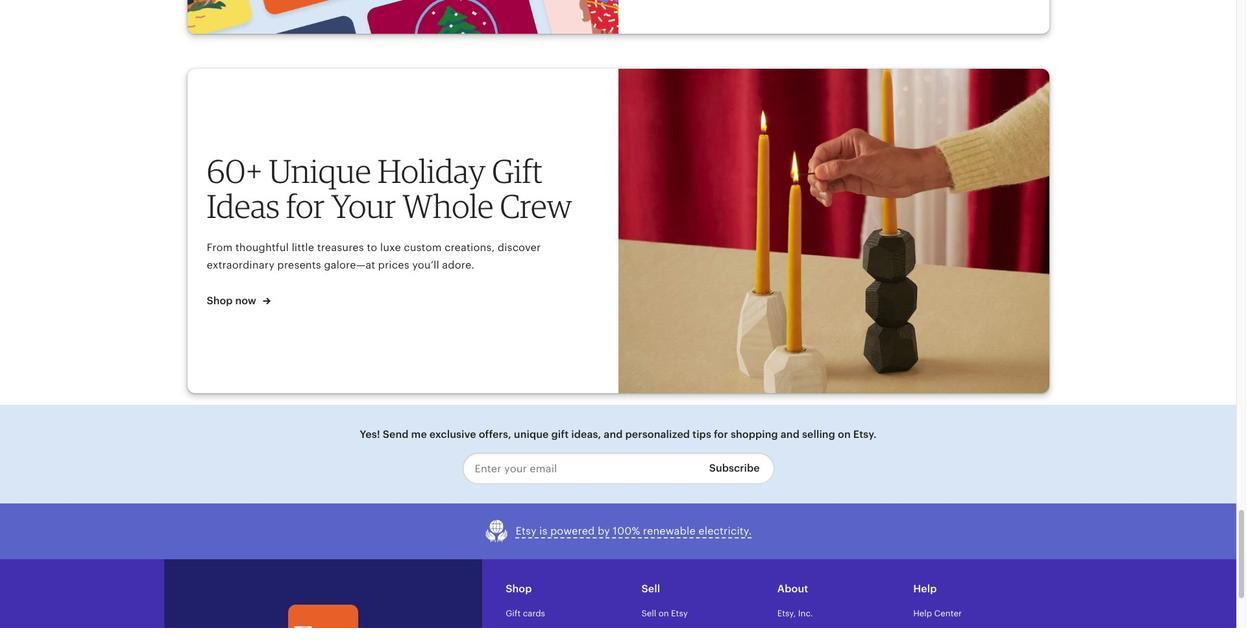 Task type: locate. For each thing, give the bounding box(es) containing it.
powered
[[550, 525, 595, 538]]

help up help center
[[913, 583, 937, 595]]

cards
[[523, 609, 545, 619]]

1 vertical spatial gift
[[506, 609, 521, 619]]

0 vertical spatial shop
[[207, 294, 233, 307]]

1 help from the top
[[913, 583, 937, 595]]

help center link
[[913, 609, 962, 619]]

1 horizontal spatial shop
[[506, 583, 532, 595]]

extraordinary
[[207, 259, 275, 272]]

1 vertical spatial shop
[[506, 583, 532, 595]]

0 horizontal spatial for
[[286, 186, 325, 226]]

gift
[[492, 151, 543, 191], [506, 609, 521, 619]]

is
[[539, 525, 548, 538]]

1 and from the left
[[604, 428, 623, 441]]

me
[[411, 428, 427, 441]]

for inside the 60+ unique holiday gift ideas for your whole crew
[[286, 186, 325, 226]]

prices
[[378, 259, 409, 272]]

1 sell from the top
[[642, 583, 660, 595]]

0 horizontal spatial on
[[659, 609, 669, 619]]

exclusive
[[430, 428, 476, 441]]

gift inside the 60+ unique holiday gift ideas for your whole crew
[[492, 151, 543, 191]]

shop up gift cards link on the bottom left of the page
[[506, 583, 532, 595]]

etsy
[[516, 525, 537, 538], [671, 609, 688, 619]]

1 vertical spatial help
[[913, 609, 932, 619]]

2 help from the top
[[913, 609, 932, 619]]

0 vertical spatial on
[[838, 428, 851, 441]]

0 vertical spatial etsy
[[516, 525, 537, 538]]

unique
[[269, 151, 371, 191]]

now
[[235, 294, 256, 307]]

creations,
[[445, 242, 495, 254]]

2 sell from the top
[[642, 609, 656, 619]]

etsy, inc. link
[[778, 609, 813, 619]]

treasures
[[317, 242, 364, 254]]

1 vertical spatial sell
[[642, 609, 656, 619]]

help left center at the bottom of the page
[[913, 609, 932, 619]]

1 vertical spatial for
[[714, 428, 728, 441]]

crew
[[500, 186, 572, 226]]

0 vertical spatial for
[[286, 186, 325, 226]]

for right tips
[[714, 428, 728, 441]]

sell
[[642, 583, 660, 595], [642, 609, 656, 619]]

0 horizontal spatial shop
[[207, 294, 233, 307]]

shop
[[207, 294, 233, 307], [506, 583, 532, 595]]

0 vertical spatial gift
[[492, 151, 543, 191]]

and
[[604, 428, 623, 441], [781, 428, 800, 441]]

you'll
[[412, 259, 439, 272]]

shopping
[[731, 428, 778, 441]]

1 horizontal spatial on
[[838, 428, 851, 441]]

adore.
[[442, 259, 475, 272]]

0 vertical spatial help
[[913, 583, 937, 595]]

help center
[[913, 609, 962, 619]]

shop now image
[[618, 69, 1049, 393]]

sell on etsy link
[[642, 609, 688, 619]]

gift cards
[[506, 609, 545, 619]]

tips
[[693, 428, 711, 441]]

shop now link
[[207, 294, 271, 308]]

and left selling
[[781, 428, 800, 441]]

0 vertical spatial sell
[[642, 583, 660, 595]]

1 vertical spatial etsy
[[671, 609, 688, 619]]

your
[[331, 186, 396, 226]]

and right ideas,
[[604, 428, 623, 441]]

0 horizontal spatial and
[[604, 428, 623, 441]]

discover
[[498, 242, 541, 254]]

1 horizontal spatial and
[[781, 428, 800, 441]]

holiday
[[378, 151, 486, 191]]

help
[[913, 583, 937, 595], [913, 609, 932, 619]]

0 horizontal spatial etsy
[[516, 525, 537, 538]]

shop left now
[[207, 294, 233, 307]]

sell for sell
[[642, 583, 660, 595]]

send
[[383, 428, 409, 441]]

custom
[[404, 242, 442, 254]]

about
[[778, 583, 808, 595]]

shop for shop now
[[207, 294, 233, 307]]

on
[[838, 428, 851, 441], [659, 609, 669, 619]]

for
[[286, 186, 325, 226], [714, 428, 728, 441]]

for up little
[[286, 186, 325, 226]]

inc.
[[798, 609, 813, 619]]

help for help center
[[913, 609, 932, 619]]

etsy inside button
[[516, 525, 537, 538]]

presents
[[277, 259, 321, 272]]

2 and from the left
[[781, 428, 800, 441]]

gift cards link
[[506, 609, 545, 619]]

thoughtful
[[235, 242, 289, 254]]



Task type: describe. For each thing, give the bounding box(es) containing it.
ideas
[[207, 186, 280, 226]]

1 horizontal spatial etsy
[[671, 609, 688, 619]]

etsy is powered by 100% renewable electricity. button
[[485, 519, 752, 544]]

galore—at
[[324, 259, 375, 272]]

etsy, inc.
[[778, 609, 813, 619]]

little
[[292, 242, 314, 254]]

yes! send me exclusive offers, unique gift ideas, and personalized tips for shopping and selling on etsy.
[[360, 428, 877, 441]]

whole
[[403, 186, 494, 226]]

etsy gift card image image
[[187, 0, 618, 34]]

electricity.
[[699, 525, 752, 538]]

etsy is powered by 100% renewable electricity.
[[516, 525, 752, 538]]

100%
[[613, 525, 640, 538]]

1 vertical spatial on
[[659, 609, 669, 619]]

shop for shop
[[506, 583, 532, 595]]

to
[[367, 242, 377, 254]]

subscribe
[[709, 462, 760, 475]]

help for help
[[913, 583, 937, 595]]

yes!
[[360, 428, 380, 441]]

from thoughtful little treasures to luxe custom creations, discover extraordinary presents galore—at prices you'll adore.
[[207, 242, 541, 272]]

renewable
[[643, 525, 696, 538]]

Enter your email field
[[462, 453, 700, 484]]

by
[[598, 525, 610, 538]]

etsy,
[[778, 609, 796, 619]]

60+ unique holiday gift ideas for your whole crew
[[207, 151, 572, 226]]

from
[[207, 242, 233, 254]]

shop now
[[207, 294, 259, 307]]

unique
[[514, 428, 549, 441]]

personalized
[[625, 428, 690, 441]]

60+
[[207, 151, 263, 191]]

sell on etsy
[[642, 609, 688, 619]]

ideas,
[[571, 428, 601, 441]]

1 horizontal spatial for
[[714, 428, 728, 441]]

offers,
[[479, 428, 511, 441]]

gift
[[551, 428, 569, 441]]

luxe
[[380, 242, 401, 254]]

sell for sell on etsy
[[642, 609, 656, 619]]

subscribe button
[[700, 453, 774, 484]]

etsy.
[[853, 428, 877, 441]]

center
[[934, 609, 962, 619]]

selling
[[802, 428, 835, 441]]



Task type: vqa. For each thing, say whether or not it's contained in the screenshot.
"BABY GIFTS"
no



